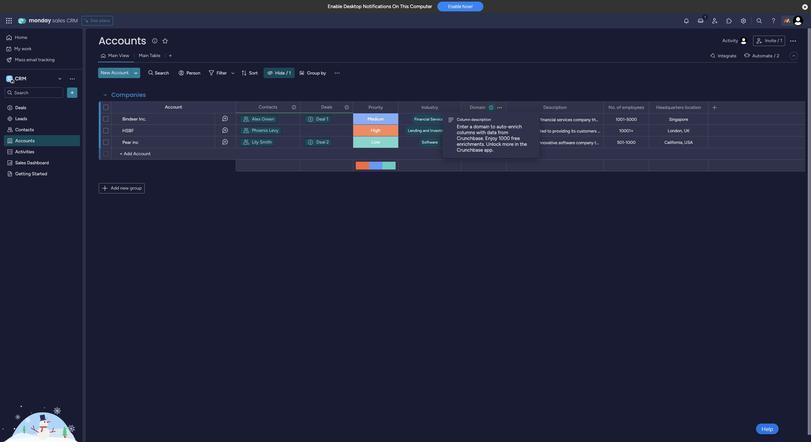 Task type: locate. For each thing, give the bounding box(es) containing it.
company down customers
[[577, 140, 594, 145]]

help button
[[757, 424, 779, 434]]

possible
[[624, 129, 640, 134]]

1 horizontal spatial crm
[[67, 17, 78, 24]]

deal 2 element
[[305, 138, 332, 146]]

invite
[[766, 38, 777, 43]]

column information image right deals field
[[344, 105, 350, 110]]

bindeer up pear inc
[[123, 116, 138, 122]]

0 horizontal spatial crm
[[15, 76, 26, 82]]

that left the builds
[[595, 140, 603, 145]]

2 horizontal spatial of
[[701, 129, 705, 134]]

notifications image
[[684, 18, 690, 24]]

0 horizontal spatial column information image
[[292, 105, 297, 110]]

1 vertical spatial of
[[643, 117, 647, 122]]

svg image for deal
[[308, 116, 314, 123]]

0 horizontal spatial 1000
[[499, 135, 510, 141]]

main
[[108, 53, 118, 58], [139, 53, 149, 58]]

london,
[[668, 128, 684, 133]]

0 vertical spatial svg image
[[308, 116, 314, 123]]

is up creative
[[522, 129, 525, 134]]

1 for invite / 1
[[781, 38, 783, 43]]

options image
[[69, 89, 76, 96], [291, 102, 296, 113], [344, 102, 349, 113], [390, 102, 394, 113], [498, 102, 502, 113], [640, 102, 645, 113]]

0 horizontal spatial options image
[[452, 102, 457, 113]]

2 services from the left
[[690, 117, 706, 122]]

of right 'range'
[[643, 117, 647, 122]]

1 horizontal spatial 2
[[778, 53, 780, 58]]

1 vertical spatial the
[[520, 141, 527, 147]]

singapore
[[670, 117, 689, 122]]

automate
[[753, 53, 773, 58]]

1 vertical spatial is
[[522, 129, 525, 134]]

svg image inside alex green element
[[243, 116, 250, 123]]

contacts down leads
[[15, 127, 34, 132]]

bindeer for bindeer inc. is a financial services company that provides a wide range of banking and investing services to individuals and businesses.
[[510, 117, 525, 122]]

main view button
[[98, 51, 134, 61]]

a
[[538, 117, 540, 122], [618, 117, 621, 122], [470, 124, 473, 130], [684, 129, 686, 134]]

main inside button
[[108, 53, 118, 58]]

0 horizontal spatial inc.
[[139, 116, 146, 122]]

free
[[512, 135, 520, 141]]

options image right contacts 'field' on the left of the page
[[291, 102, 296, 113]]

1 horizontal spatial hsbf
[[510, 129, 521, 134]]

2 horizontal spatial 1
[[781, 38, 783, 43]]

/ right invite at right top
[[778, 38, 780, 43]]

bindeer
[[123, 116, 138, 122], [510, 117, 525, 122]]

of left the ways
[[701, 129, 705, 134]]

phoenix levy element
[[240, 127, 282, 134]]

1 horizontal spatial of
[[643, 117, 647, 122]]

bindeer.com link
[[471, 117, 497, 122]]

description
[[472, 117, 491, 122]]

+ Add Account text field
[[115, 150, 233, 158]]

getting
[[15, 171, 31, 176]]

svg image inside deal 1 element
[[308, 116, 314, 123]]

/ right "hide"
[[286, 70, 288, 76]]

1 horizontal spatial column information image
[[344, 105, 350, 110]]

select product image
[[6, 18, 12, 24]]

autopilot image
[[745, 51, 750, 60]]

bindeer.com
[[473, 117, 496, 122]]

1 vertical spatial /
[[775, 53, 776, 58]]

0 horizontal spatial of
[[617, 105, 622, 110]]

svg image
[[308, 116, 314, 123], [243, 127, 250, 134]]

app.
[[485, 147, 494, 153]]

crunchbase
[[457, 147, 483, 153]]

Companies field
[[110, 91, 148, 99]]

1 vertical spatial deal
[[317, 139, 326, 145]]

svg image left phoenix
[[243, 127, 250, 134]]

home button
[[4, 32, 70, 43]]

options image down the workspace options icon
[[69, 89, 76, 96]]

1 vertical spatial accounts
[[15, 138, 35, 143]]

2 horizontal spatial options image
[[790, 37, 798, 45]]

provides
[[601, 117, 617, 122]]

1 horizontal spatial options image
[[700, 102, 704, 113]]

0 vertical spatial deal
[[317, 116, 326, 122]]

0 horizontal spatial /
[[286, 70, 288, 76]]

options image
[[790, 37, 798, 45], [700, 102, 704, 113], [452, 102, 457, 113]]

svg image inside the lily smith element
[[243, 139, 250, 146]]

menu image
[[334, 70, 341, 76]]

2 vertical spatial /
[[286, 70, 288, 76]]

1 horizontal spatial deals
[[321, 104, 333, 110]]

/ inside button
[[778, 38, 780, 43]]

1 horizontal spatial bindeer
[[510, 117, 525, 122]]

column information image
[[489, 105, 494, 110]]

2 deal from the top
[[317, 139, 326, 145]]

svg image for alex
[[243, 116, 250, 123]]

person
[[187, 70, 201, 76]]

emails settings image
[[741, 18, 747, 24]]

Deals field
[[320, 104, 334, 111]]

0 vertical spatial 2
[[778, 53, 780, 58]]

1000 down possible
[[626, 140, 636, 145]]

0 horizontal spatial account
[[111, 70, 129, 76]]

to
[[707, 117, 711, 122], [491, 124, 496, 130], [548, 129, 552, 134], [716, 129, 720, 134], [634, 140, 638, 145]]

1 horizontal spatial inc.
[[526, 117, 532, 122]]

1
[[781, 38, 783, 43], [289, 70, 291, 76], [327, 116, 329, 122]]

svg image left alex
[[243, 116, 250, 123]]

my work button
[[4, 44, 70, 54]]

1 horizontal spatial accounts
[[99, 33, 146, 48]]

svg image left deal 2
[[308, 139, 314, 146]]

enable left desktop
[[328, 4, 343, 9]]

0 horizontal spatial the
[[520, 141, 527, 147]]

of right no.
[[617, 105, 622, 110]]

and
[[664, 117, 671, 122], [733, 117, 740, 122], [423, 128, 430, 133], [663, 129, 670, 134], [779, 129, 786, 134], [531, 140, 537, 145]]

deals up leads
[[15, 105, 26, 110]]

/ right automate
[[775, 53, 776, 58]]

monday
[[29, 17, 51, 24]]

a left wide
[[618, 117, 621, 122]]

2 vertical spatial 1
[[327, 116, 329, 122]]

work
[[22, 46, 31, 51]]

connect
[[662, 140, 678, 145]]

and down "committed"
[[531, 140, 537, 145]]

1 deal from the top
[[317, 116, 326, 122]]

accounts up view
[[99, 33, 146, 48]]

svg image inside deal 2 element
[[308, 139, 314, 146]]

hsbf for hsbf
[[123, 128, 134, 134]]

0 horizontal spatial hsbf
[[123, 128, 134, 134]]

1 horizontal spatial enable
[[448, 4, 462, 9]]

1 inside button
[[781, 38, 783, 43]]

this
[[400, 4, 409, 9]]

enable now! button
[[438, 2, 484, 11]]

hsbf.co
[[477, 128, 491, 133]]

2 right automate
[[778, 53, 780, 58]]

to down financial
[[548, 129, 552, 134]]

variety
[[687, 129, 700, 134]]

1 horizontal spatial svg image
[[308, 116, 314, 123]]

company up customers
[[574, 117, 591, 122]]

/
[[778, 38, 780, 43], [775, 53, 776, 58], [286, 70, 288, 76]]

contacts up green in the top of the page
[[259, 104, 278, 110]]

2 column information image from the left
[[344, 105, 350, 110]]

deal down deals field
[[317, 116, 326, 122]]

1 horizontal spatial main
[[139, 53, 149, 58]]

its
[[572, 129, 576, 134]]

columns
[[457, 130, 476, 135]]

accounts up activities
[[15, 138, 35, 143]]

in-
[[787, 129, 792, 134]]

help image
[[771, 18, 777, 24]]

0 vertical spatial that
[[592, 117, 600, 122]]

2 horizontal spatial /
[[778, 38, 780, 43]]

list box containing deals
[[0, 101, 83, 267]]

0 horizontal spatial contacts
[[15, 127, 34, 132]]

other.
[[714, 140, 725, 145]]

tracking
[[38, 57, 55, 62]]

each
[[704, 140, 713, 145]]

mass email tracking button
[[4, 55, 70, 65]]

crm right sales
[[67, 17, 78, 24]]

0 vertical spatial is
[[534, 117, 536, 122]]

the
[[607, 129, 614, 134], [520, 141, 527, 147]]

svg image
[[243, 116, 250, 123], [243, 139, 250, 146], [308, 139, 314, 146]]

column information image right contacts 'field' on the left of the page
[[292, 105, 297, 110]]

main left view
[[108, 53, 118, 58]]

option
[[0, 102, 83, 103]]

Contacts field
[[257, 104, 279, 111]]

contacts
[[259, 104, 278, 110], [15, 127, 34, 132]]

0 horizontal spatial services
[[557, 117, 573, 122]]

the right the in
[[520, 141, 527, 147]]

0 horizontal spatial enable
[[328, 4, 343, 9]]

enable inside button
[[448, 4, 462, 9]]

1 vertical spatial that
[[595, 140, 603, 145]]

0 horizontal spatial is
[[522, 129, 525, 134]]

more
[[503, 141, 514, 147]]

1 horizontal spatial with
[[598, 129, 606, 134]]

apps image
[[727, 18, 733, 24]]

1 horizontal spatial /
[[775, 53, 776, 58]]

my work
[[14, 46, 31, 51]]

of
[[617, 105, 622, 110], [643, 117, 647, 122], [701, 129, 705, 134]]

0 horizontal spatial bindeer
[[123, 116, 138, 122]]

0 vertical spatial accounts
[[99, 33, 146, 48]]

add to favorites image
[[162, 37, 168, 44]]

2 down the deal 1
[[327, 139, 329, 145]]

to right the ways
[[716, 129, 720, 134]]

invite / 1
[[766, 38, 783, 43]]

public dashboard image
[[7, 159, 13, 166]]

view
[[119, 53, 129, 58]]

Search field
[[153, 68, 173, 77]]

1 for hide / 1
[[289, 70, 291, 76]]

enrichments.
[[457, 141, 485, 147]]

1 right "hide"
[[289, 70, 291, 76]]

add
[[111, 185, 119, 191]]

enable now!
[[448, 4, 473, 9]]

1 vertical spatial crm
[[15, 76, 26, 82]]

location
[[686, 105, 702, 110]]

hsbf up pear
[[123, 128, 134, 134]]

0 vertical spatial of
[[617, 105, 622, 110]]

enable
[[328, 4, 343, 9], [448, 4, 462, 9]]

lottie animation element
[[0, 377, 83, 442]]

deals up the deal 1
[[321, 104, 333, 110]]

0 horizontal spatial with
[[477, 130, 486, 135]]

with up the pear.inc link
[[477, 130, 486, 135]]

services up variety
[[690, 117, 706, 122]]

phoenix levy
[[252, 128, 279, 133]]

add new group
[[111, 185, 142, 191]]

0 vertical spatial account
[[111, 70, 129, 76]]

inc. down companies field
[[139, 116, 146, 122]]

inc. up "committed"
[[526, 117, 532, 122]]

options image right deals field
[[344, 102, 349, 113]]

workspace image
[[6, 75, 13, 82]]

domain
[[470, 105, 486, 110]]

a right offers
[[684, 129, 686, 134]]

/ for hide
[[286, 70, 288, 76]]

1 horizontal spatial the
[[607, 129, 614, 134]]

svg image left lily
[[243, 139, 250, 146]]

0 vertical spatial contacts
[[259, 104, 278, 110]]

unlock
[[487, 141, 502, 147]]

1 main from the left
[[108, 53, 118, 58]]

with right usa
[[695, 140, 703, 145]]

email
[[26, 57, 37, 62]]

sales
[[15, 160, 26, 165]]

a inside the column description enter a domain to auto-enrich columns with data from crunchbase. enjoy 1000 free enrichments. unlock more in the crunchbase app.
[[470, 124, 473, 130]]

enable left now!
[[448, 4, 462, 9]]

bindeer up the enrich
[[510, 117, 525, 122]]

main for main table
[[139, 53, 149, 58]]

branch.
[[792, 129, 806, 134]]

0 horizontal spatial 2
[[327, 139, 329, 145]]

services
[[557, 117, 573, 122], [690, 117, 706, 122]]

1 services from the left
[[557, 117, 573, 122]]

crm inside workspace selection element
[[15, 76, 26, 82]]

1 vertical spatial svg image
[[243, 127, 250, 134]]

crm right workspace image
[[15, 76, 26, 82]]

0 vertical spatial /
[[778, 38, 780, 43]]

0 horizontal spatial 1
[[289, 70, 291, 76]]

new account button
[[98, 68, 131, 78]]

deal down deal 1 element on the top of page
[[317, 139, 326, 145]]

the left 'best'
[[607, 129, 614, 134]]

1 right invite at right top
[[781, 38, 783, 43]]

main inside button
[[139, 53, 149, 58]]

a right enter on the right top
[[470, 124, 473, 130]]

1 horizontal spatial contacts
[[259, 104, 278, 110]]

1 column information image from the left
[[292, 105, 297, 110]]

0 horizontal spatial main
[[108, 53, 118, 58]]

that left provides
[[592, 117, 600, 122]]

dapulse close image
[[803, 4, 809, 10]]

group by
[[307, 70, 326, 76]]

svg image inside phoenix levy element
[[243, 127, 250, 134]]

1 vertical spatial company
[[577, 140, 594, 145]]

1 horizontal spatial 1000
[[626, 140, 636, 145]]

0 vertical spatial the
[[607, 129, 614, 134]]

1001-5000
[[616, 117, 638, 122]]

inc
[[133, 140, 139, 145]]

1 vertical spatial 1
[[289, 70, 291, 76]]

main left table on the left top of page
[[139, 53, 149, 58]]

0 vertical spatial company
[[574, 117, 591, 122]]

auto-
[[497, 124, 509, 130]]

1 vertical spatial account
[[165, 104, 182, 110]]

lending and investments
[[408, 128, 452, 133]]

see plans button
[[82, 16, 113, 26]]

1 vertical spatial contacts
[[15, 127, 34, 132]]

column information image
[[292, 105, 297, 110], [344, 105, 350, 110]]

svg image for lily
[[243, 139, 250, 146]]

businesses.
[[741, 117, 762, 122]]

home
[[15, 35, 27, 40]]

Accounts field
[[97, 33, 148, 48]]

0 vertical spatial 1
[[781, 38, 783, 43]]

lottie animation image
[[0, 377, 83, 442]]

deals
[[321, 104, 333, 110], [15, 105, 26, 110]]

No. of employees field
[[607, 104, 646, 111]]

filter button
[[206, 68, 237, 78]]

lily smith
[[252, 139, 272, 145]]

svg image left the deal 1
[[308, 116, 314, 123]]

0 vertical spatial crm
[[67, 17, 78, 24]]

to up the ways
[[707, 117, 711, 122]]

customers
[[577, 129, 597, 134]]

2 main from the left
[[139, 53, 149, 58]]

group
[[130, 185, 142, 191]]

my
[[14, 46, 20, 51]]

Industry field
[[420, 104, 440, 111]]

column information image for contacts
[[292, 105, 297, 110]]

invite / 1 button
[[754, 36, 786, 46]]

person button
[[176, 68, 204, 78]]

0 horizontal spatial svg image
[[243, 127, 250, 134]]

1 horizontal spatial services
[[690, 117, 706, 122]]

with down provides
[[598, 129, 606, 134]]

1 down deals field
[[327, 116, 329, 122]]

hsbf up free
[[510, 129, 521, 134]]

0 horizontal spatial accounts
[[15, 138, 35, 143]]

1 vertical spatial 2
[[327, 139, 329, 145]]

is up "committed"
[[534, 117, 536, 122]]

creative
[[514, 140, 529, 145]]

list box
[[0, 101, 83, 267]]

services up providing
[[557, 117, 573, 122]]

1000 left a
[[499, 135, 510, 141]]

2 horizontal spatial with
[[695, 140, 703, 145]]

and right 'banking'
[[664, 117, 671, 122]]

to left auto-
[[491, 124, 496, 130]]



Task type: vqa. For each thing, say whether or not it's contained in the screenshot.
NEW ACCOUNT button on the top left
yes



Task type: describe. For each thing, give the bounding box(es) containing it.
financial
[[541, 117, 556, 122]]

of inside "field"
[[617, 105, 622, 110]]

1 horizontal spatial 1
[[327, 116, 329, 122]]

to inside the column description enter a domain to auto-enrich columns with data from crunchbase. enjoy 1000 free enrichments. unlock more in the crunchbase app.
[[491, 124, 496, 130]]

v2 search image
[[149, 69, 153, 77]]

501-
[[618, 140, 626, 145]]

deal 2
[[317, 139, 329, 145]]

1000 inside the column description enter a domain to auto-enrich columns with data from crunchbase. enjoy 1000 free enrichments. unlock more in the crunchbase app.
[[499, 135, 510, 141]]

pear inc
[[123, 140, 139, 145]]

notifications
[[363, 4, 392, 9]]

hide
[[275, 70, 285, 76]]

plans
[[99, 18, 110, 23]]

add view image
[[169, 53, 172, 58]]

investing
[[672, 117, 689, 122]]

virtually
[[679, 140, 694, 145]]

column
[[457, 117, 471, 122]]

options image for headquarters location
[[700, 102, 704, 113]]

dapulse integrations image
[[711, 53, 716, 58]]

arrow down image
[[229, 69, 237, 77]]

new
[[101, 70, 110, 76]]

invite members image
[[712, 18, 719, 24]]

Priority field
[[367, 104, 385, 111]]

filter
[[217, 70, 227, 76]]

enrich
[[509, 124, 522, 130]]

employees
[[623, 105, 645, 110]]

innovative
[[539, 140, 558, 145]]

bank,
[[721, 129, 731, 134]]

hsbf for hsbf is committed to providing its customers with the best possible experience, and offers a variety of ways to bank, including online, mobile, and in-branch.
[[510, 129, 521, 134]]

1 horizontal spatial account
[[165, 104, 182, 110]]

crunchbase.
[[457, 135, 484, 141]]

services
[[431, 117, 446, 122]]

account inside button
[[111, 70, 129, 76]]

bindeer inc.
[[123, 116, 146, 122]]

workspace options image
[[69, 75, 76, 82]]

banking
[[648, 117, 663, 122]]

software
[[559, 140, 576, 145]]

london, uk
[[668, 128, 690, 133]]

search everything image
[[757, 18, 763, 24]]

options image right the priority field at the left
[[390, 102, 394, 113]]

svg image for deal
[[308, 139, 314, 146]]

workspace selection element
[[6, 75, 27, 83]]

including
[[732, 129, 750, 134]]

low
[[372, 139, 380, 145]]

inbox image
[[698, 18, 705, 24]]

1 image
[[703, 13, 709, 21]]

financial services
[[415, 117, 446, 122]]

dashboard
[[27, 160, 49, 165]]

financial
[[415, 117, 430, 122]]

automate / 2
[[753, 53, 780, 58]]

lending
[[408, 128, 422, 133]]

domain
[[474, 124, 490, 130]]

501-1000
[[618, 140, 636, 145]]

public board image
[[7, 170, 13, 177]]

pear.inc
[[477, 140, 492, 145]]

and up "including"
[[733, 117, 740, 122]]

christina overa image
[[794, 16, 804, 26]]

range
[[632, 117, 642, 122]]

Domain field
[[469, 104, 487, 111]]

options image right column information image
[[498, 102, 502, 113]]

svg image for phoenix
[[243, 127, 250, 134]]

industry
[[422, 105, 439, 110]]

and left in-
[[779, 129, 786, 134]]

no.
[[609, 105, 616, 110]]

10001+
[[620, 128, 634, 133]]

help
[[762, 426, 774, 432]]

sort button
[[239, 68, 262, 78]]

integrate
[[719, 53, 737, 58]]

and right lending
[[423, 128, 430, 133]]

1001-
[[616, 117, 627, 122]]

alex green element
[[240, 115, 277, 123]]

add new group button
[[99, 183, 145, 193]]

headquarters
[[657, 105, 684, 110]]

options image up 'range'
[[640, 102, 645, 113]]

on
[[393, 4, 399, 9]]

the inside the column description enter a domain to auto-enrich columns with data from crunchbase. enjoy 1000 free enrichments. unlock more in the crunchbase app.
[[520, 141, 527, 147]]

activities
[[15, 149, 34, 154]]

in
[[515, 141, 519, 147]]

group
[[307, 70, 320, 76]]

and left offers
[[663, 129, 670, 134]]

activity button
[[721, 36, 751, 46]]

see
[[90, 18, 98, 23]]

leads
[[15, 116, 27, 121]]

inc. for bindeer inc.
[[139, 116, 146, 122]]

offers
[[671, 129, 683, 134]]

2 vertical spatial of
[[701, 129, 705, 134]]

help
[[639, 140, 647, 145]]

hide / 1
[[275, 70, 291, 76]]

builds
[[604, 140, 615, 145]]

uk
[[685, 128, 690, 133]]

sales dashboard
[[15, 160, 49, 165]]

column information image for deals
[[344, 105, 350, 110]]

levy
[[269, 128, 279, 133]]

usa
[[685, 140, 693, 145]]

enable for enable now!
[[448, 4, 462, 9]]

options image for industry
[[452, 102, 457, 113]]

phoenix
[[252, 128, 268, 133]]

enjoy
[[486, 135, 498, 141]]

online,
[[751, 129, 763, 134]]

now!
[[463, 4, 473, 9]]

inc. for bindeer inc. is a financial services company that provides a wide range of banking and investing services to individuals and businesses.
[[526, 117, 532, 122]]

high
[[371, 128, 381, 133]]

a creative and innovative software company that builds solutions to help people connect virtually with each other.
[[510, 140, 725, 145]]

sort
[[249, 70, 258, 76]]

california, usa
[[665, 140, 693, 145]]

mass
[[15, 57, 25, 62]]

main for main view
[[108, 53, 118, 58]]

bindeer for bindeer inc.
[[123, 116, 138, 122]]

lily smith element
[[240, 138, 275, 146]]

table
[[150, 53, 161, 58]]

lily
[[252, 139, 259, 145]]

hsbf is committed to providing its customers with the best possible experience, and offers a variety of ways to bank, including online, mobile, and in-branch.
[[510, 129, 806, 134]]

providing
[[553, 129, 571, 134]]

companies
[[111, 91, 146, 99]]

/ for automate
[[775, 53, 776, 58]]

main view
[[108, 53, 129, 58]]

enter
[[457, 124, 469, 130]]

activity
[[723, 38, 739, 43]]

accounts inside list box
[[15, 138, 35, 143]]

california,
[[665, 140, 684, 145]]

with inside the column description enter a domain to auto-enrich columns with data from crunchbase. enjoy 1000 free enrichments. unlock more in the crunchbase app.
[[477, 130, 486, 135]]

angle down image
[[134, 70, 138, 75]]

deal 1 element
[[305, 115, 331, 123]]

Search in workspace field
[[14, 89, 54, 96]]

deal for deal 1
[[317, 116, 326, 122]]

Description field
[[542, 104, 569, 111]]

0 horizontal spatial deals
[[15, 105, 26, 110]]

show board description image
[[151, 38, 159, 44]]

investments
[[431, 128, 452, 133]]

from
[[498, 130, 509, 135]]

deal for deal 2
[[317, 139, 326, 145]]

deals inside field
[[321, 104, 333, 110]]

new account
[[101, 70, 129, 76]]

1 horizontal spatial is
[[534, 117, 536, 122]]

/ for invite
[[778, 38, 780, 43]]

a left financial
[[538, 117, 540, 122]]

getting started
[[15, 171, 47, 176]]

priority
[[369, 105, 383, 110]]

contacts inside contacts 'field'
[[259, 104, 278, 110]]

group by button
[[297, 68, 330, 78]]

collapse board header image
[[792, 53, 797, 58]]

to left "help" on the right top of the page
[[634, 140, 638, 145]]

enable for enable desktop notifications on this computer
[[328, 4, 343, 9]]

pear.inc link
[[476, 140, 493, 145]]

Headquarters location field
[[655, 104, 703, 111]]

best
[[615, 129, 623, 134]]



